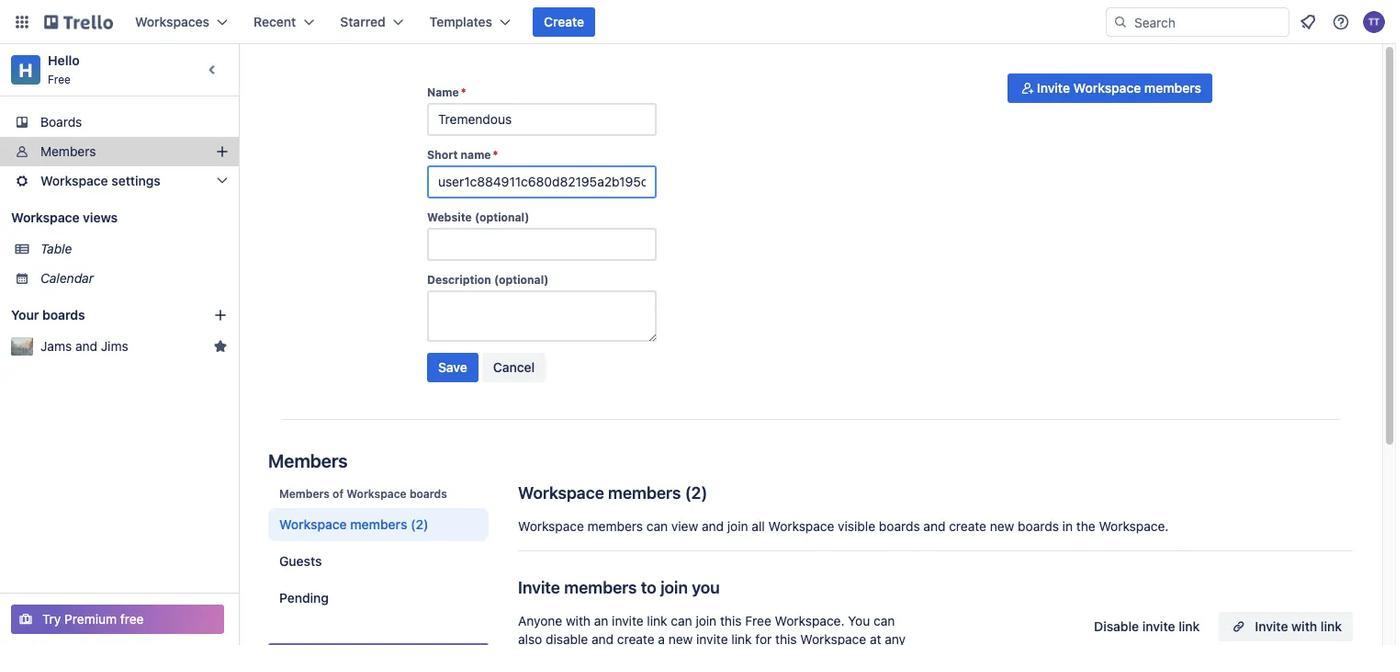 Task type: describe. For each thing, give the bounding box(es) containing it.
invite with link button
[[1219, 612, 1353, 641]]

1 horizontal spatial new
[[990, 519, 1015, 534]]

h
[[19, 59, 33, 80]]

of
[[333, 487, 344, 500]]

invite for invite with link
[[1255, 619, 1289, 634]]

members inside button
[[1145, 80, 1202, 96]]

new inside the anyone with an invite link can join this free workspace. you can also disable and create a new invite link for this workspace at an
[[669, 632, 693, 645]]

templates
[[430, 14, 493, 29]]

your boards with 1 items element
[[11, 304, 186, 326]]

create inside the anyone with an invite link can join this free workspace. you can also disable and create a new invite link for this workspace at an
[[617, 632, 655, 645]]

all
[[752, 519, 765, 534]]

recent button
[[243, 7, 326, 37]]

table
[[40, 241, 72, 256]]

anyone
[[518, 613, 563, 628]]

your
[[11, 307, 39, 323]]

Search field
[[1128, 8, 1289, 36]]

sm image
[[1019, 79, 1037, 97]]

views
[[83, 210, 118, 225]]

boards right visible
[[879, 519, 920, 534]]

0 notifications image
[[1297, 11, 1319, 33]]

calendar
[[40, 271, 94, 286]]

boards up jams
[[42, 307, 85, 323]]

workspace settings button
[[0, 166, 239, 196]]

h link
[[11, 55, 40, 85]]

and left jims
[[75, 339, 97, 354]]

name
[[461, 148, 491, 161]]

0 horizontal spatial can
[[647, 519, 668, 534]]

boards left in
[[1018, 519, 1059, 534]]

with for anyone
[[566, 613, 591, 628]]

invite workspace members button
[[1008, 74, 1213, 103]]

free inside the anyone with an invite link can join this free workspace. you can also disable and create a new invite link for this workspace at an
[[745, 613, 772, 628]]

cancel
[[493, 360, 535, 375]]

a
[[658, 632, 665, 645]]

invite for invite workspace members
[[1037, 80, 1070, 96]]

(optional) for description (optional)
[[494, 273, 549, 286]]

hello free
[[48, 53, 80, 85]]

try premium free button
[[11, 605, 224, 634]]

anyone with an invite link can join this free workspace. you can also disable and create a new invite link for this workspace at an
[[518, 613, 906, 645]]

description
[[427, 273, 491, 286]]

try
[[42, 611, 61, 627]]

and right visible
[[924, 519, 946, 534]]

table link
[[40, 240, 228, 258]]

join inside the anyone with an invite link can join this free workspace. you can also disable and create a new invite link for this workspace at an
[[696, 613, 717, 628]]

disable
[[1094, 619, 1139, 634]]

workspace inside the anyone with an invite link can join this free workspace. you can also disable and create a new invite link for this workspace at an
[[801, 632, 867, 645]]

back to home image
[[44, 7, 113, 37]]

invite workspace members
[[1037, 80, 1202, 96]]

0 vertical spatial create
[[949, 519, 987, 534]]

(
[[685, 482, 691, 502]]

also
[[518, 632, 542, 645]]

pending
[[279, 590, 329, 606]]

boards
[[40, 114, 82, 130]]

0 vertical spatial members
[[40, 144, 96, 159]]

at
[[870, 632, 882, 645]]

1 vertical spatial join
[[661, 577, 688, 597]]

members down members of workspace boards
[[350, 517, 407, 532]]

short name *
[[427, 148, 498, 161]]

workspace members can view and join all workspace visible boards and create new boards in the workspace.
[[518, 519, 1169, 534]]

website
[[427, 210, 472, 223]]

workspaces button
[[124, 7, 239, 37]]

create
[[544, 14, 585, 29]]

jams and jims link
[[40, 337, 206, 356]]

hello link
[[48, 53, 80, 68]]

jams
[[40, 339, 72, 354]]

free
[[120, 611, 144, 627]]

( 2 )
[[685, 482, 708, 502]]

search image
[[1114, 15, 1128, 29]]

members of workspace boards
[[279, 487, 447, 500]]

workspace navigation collapse icon image
[[200, 57, 226, 83]]

in
[[1063, 519, 1073, 534]]



Task type: locate. For each thing, give the bounding box(es) containing it.
settings
[[111, 173, 161, 188]]

jams and jims
[[40, 339, 128, 354]]

join right to
[[661, 577, 688, 597]]

join left all
[[728, 519, 748, 534]]

workspace
[[1074, 80, 1141, 96], [40, 173, 108, 188], [11, 210, 80, 225], [518, 482, 604, 502], [347, 487, 407, 500], [279, 517, 347, 532], [518, 519, 584, 534], [769, 519, 835, 534], [801, 632, 867, 645]]

(optional) right description
[[494, 273, 549, 286]]

workspace.
[[1099, 519, 1169, 534], [775, 613, 845, 628]]

members
[[1145, 80, 1202, 96], [608, 482, 681, 502], [350, 517, 407, 532], [588, 519, 643, 534], [564, 577, 637, 597]]

workspace inside dropdown button
[[40, 173, 108, 188]]

save
[[438, 360, 468, 375]]

1 horizontal spatial *
[[493, 148, 498, 161]]

1 vertical spatial this
[[776, 632, 797, 645]]

join down you
[[696, 613, 717, 628]]

invite inside disable invite link button
[[1143, 619, 1176, 634]]

terry turtle (terryturtle) image
[[1364, 11, 1386, 33]]

disable invite link
[[1094, 619, 1200, 634]]

2 vertical spatial members
[[279, 487, 330, 500]]

2 vertical spatial invite
[[1255, 619, 1289, 634]]

your boards
[[11, 307, 85, 323]]

new left in
[[990, 519, 1015, 534]]

None text field
[[427, 103, 657, 136], [427, 228, 657, 261], [427, 103, 657, 136], [427, 228, 657, 261]]

members up an
[[564, 577, 637, 597]]

view
[[672, 519, 699, 534]]

1 horizontal spatial can
[[671, 613, 692, 628]]

save button
[[427, 353, 479, 382]]

jims
[[101, 339, 128, 354]]

workspace inside button
[[1074, 80, 1141, 96]]

invite right a
[[697, 632, 728, 645]]

new right a
[[669, 632, 693, 645]]

disable invite link button
[[1083, 612, 1211, 641]]

invite members to join you
[[518, 577, 720, 597]]

open information menu image
[[1332, 13, 1351, 31]]

1 vertical spatial (optional)
[[494, 273, 549, 286]]

can
[[647, 519, 668, 534], [671, 613, 692, 628], [874, 613, 895, 628]]

workspace. left you
[[775, 613, 845, 628]]

1 vertical spatial free
[[745, 613, 772, 628]]

0 horizontal spatial with
[[566, 613, 591, 628]]

members up of
[[268, 449, 348, 471]]

1 vertical spatial members
[[268, 449, 348, 471]]

visible
[[838, 519, 876, 534]]

create button
[[533, 7, 596, 37]]

can up the "at"
[[874, 613, 895, 628]]

can down you
[[671, 613, 692, 628]]

1 vertical spatial *
[[493, 148, 498, 161]]

cancel button
[[482, 353, 546, 382]]

(optional) right website
[[475, 210, 530, 223]]

members down search field
[[1145, 80, 1202, 96]]

0 horizontal spatial invite
[[612, 613, 644, 628]]

2
[[691, 482, 701, 502]]

primary element
[[0, 0, 1397, 44]]

0 horizontal spatial invite
[[518, 577, 560, 597]]

1 horizontal spatial join
[[696, 613, 717, 628]]

members
[[40, 144, 96, 159], [268, 449, 348, 471], [279, 487, 330, 500]]

0 vertical spatial *
[[461, 85, 466, 98]]

members link
[[0, 137, 239, 166]]

0 vertical spatial (optional)
[[475, 210, 530, 223]]

0 vertical spatial invite
[[1037, 80, 1070, 96]]

with for invite
[[1292, 619, 1318, 634]]

invite right an
[[612, 613, 644, 628]]

link
[[647, 613, 668, 628], [1179, 619, 1200, 634], [1321, 619, 1342, 634], [732, 632, 752, 645]]

0 horizontal spatial this
[[720, 613, 742, 628]]

members down boards
[[40, 144, 96, 159]]

add board image
[[213, 308, 228, 323]]

2 horizontal spatial join
[[728, 519, 748, 534]]

workspace members left ( at the left bottom of the page
[[518, 482, 681, 502]]

boards link
[[0, 108, 239, 137]]

description (optional)
[[427, 273, 549, 286]]

(2)
[[411, 517, 429, 532]]

boards
[[42, 307, 85, 323], [410, 487, 447, 500], [879, 519, 920, 534], [1018, 519, 1059, 534]]

1 vertical spatial invite
[[518, 577, 560, 597]]

with
[[566, 613, 591, 628], [1292, 619, 1318, 634]]

None text field
[[427, 165, 657, 198], [427, 290, 657, 342], [427, 165, 657, 198], [427, 290, 657, 342]]

workspace settings
[[40, 173, 161, 188]]

and inside the anyone with an invite link can join this free workspace. you can also disable and create a new invite link for this workspace at an
[[592, 632, 614, 645]]

0 horizontal spatial new
[[669, 632, 693, 645]]

with inside the anyone with an invite link can join this free workspace. you can also disable and create a new invite link for this workspace at an
[[566, 613, 591, 628]]

0 horizontal spatial workspace.
[[775, 613, 845, 628]]

templates button
[[419, 7, 522, 37]]

1 horizontal spatial workspace members
[[518, 482, 681, 502]]

workspace views
[[11, 210, 118, 225]]

workspace members down of
[[279, 517, 407, 532]]

1 horizontal spatial this
[[776, 632, 797, 645]]

0 vertical spatial free
[[48, 73, 71, 85]]

0 vertical spatial new
[[990, 519, 1015, 534]]

free inside hello free
[[48, 73, 71, 85]]

you
[[692, 577, 720, 597]]

can left 'view'
[[647, 519, 668, 534]]

2 vertical spatial join
[[696, 613, 717, 628]]

1 vertical spatial workspace members
[[279, 517, 407, 532]]

and
[[75, 339, 97, 354], [702, 519, 724, 534], [924, 519, 946, 534], [592, 632, 614, 645]]

organizationdetailform element
[[427, 85, 657, 390]]

an
[[594, 613, 609, 628]]

workspace members
[[518, 482, 681, 502], [279, 517, 407, 532]]

boards up (2)
[[410, 487, 447, 500]]

premium
[[64, 611, 117, 627]]

(optional) for website (optional)
[[475, 210, 530, 223]]

invite for invite members to join you
[[518, 577, 560, 597]]

2 horizontal spatial can
[[874, 613, 895, 628]]

invite
[[1037, 80, 1070, 96], [518, 577, 560, 597], [1255, 619, 1289, 634]]

2 horizontal spatial invite
[[1255, 619, 1289, 634]]

disable
[[546, 632, 588, 645]]

workspace. inside the anyone with an invite link can join this free workspace. you can also disable and create a new invite link for this workspace at an
[[775, 613, 845, 628]]

this
[[720, 613, 742, 628], [776, 632, 797, 645]]

members left ( at the left bottom of the page
[[608, 482, 681, 502]]

the
[[1077, 519, 1096, 534]]

short
[[427, 148, 458, 161]]

members up invite members to join you
[[588, 519, 643, 534]]

0 horizontal spatial create
[[617, 632, 655, 645]]

0 vertical spatial this
[[720, 613, 742, 628]]

and down an
[[592, 632, 614, 645]]

0 horizontal spatial free
[[48, 73, 71, 85]]

for
[[756, 632, 772, 645]]

1 vertical spatial new
[[669, 632, 693, 645]]

workspace. right 'the'
[[1099, 519, 1169, 534]]

0 vertical spatial join
[[728, 519, 748, 534]]

calendar link
[[40, 269, 228, 288]]

1 horizontal spatial with
[[1292, 619, 1318, 634]]

*
[[461, 85, 466, 98], [493, 148, 498, 161]]

website (optional)
[[427, 210, 530, 223]]

guests link
[[268, 545, 489, 578]]

starred icon image
[[213, 339, 228, 354]]

1 horizontal spatial create
[[949, 519, 987, 534]]

with inside button
[[1292, 619, 1318, 634]]

name
[[427, 85, 459, 98]]

invite right disable
[[1143, 619, 1176, 634]]

0 vertical spatial workspace.
[[1099, 519, 1169, 534]]

new
[[990, 519, 1015, 534], [669, 632, 693, 645]]

1 horizontal spatial invite
[[697, 632, 728, 645]]

1 horizontal spatial invite
[[1037, 80, 1070, 96]]

1 horizontal spatial workspace.
[[1099, 519, 1169, 534]]

invite with link
[[1255, 619, 1342, 634]]

guests
[[279, 554, 322, 569]]

to
[[641, 577, 657, 597]]

starred button
[[329, 7, 415, 37]]

free down the hello
[[48, 73, 71, 85]]

invite
[[612, 613, 644, 628], [1143, 619, 1176, 634], [697, 632, 728, 645]]

pending link
[[268, 582, 489, 615]]

0 horizontal spatial workspace members
[[279, 517, 407, 532]]

recent
[[254, 14, 296, 29]]

starred
[[340, 14, 386, 29]]

and right 'view'
[[702, 519, 724, 534]]

you
[[848, 613, 870, 628]]

1 vertical spatial workspace.
[[775, 613, 845, 628]]

2 horizontal spatial invite
[[1143, 619, 1176, 634]]

workspaces
[[135, 14, 210, 29]]

(optional)
[[475, 210, 530, 223], [494, 273, 549, 286]]

0 horizontal spatial *
[[461, 85, 466, 98]]

0 vertical spatial workspace members
[[518, 482, 681, 502]]

1 vertical spatial create
[[617, 632, 655, 645]]

members left of
[[279, 487, 330, 500]]

)
[[701, 482, 708, 502]]

join
[[728, 519, 748, 534], [661, 577, 688, 597], [696, 613, 717, 628]]

try premium free
[[42, 611, 144, 627]]

0 horizontal spatial join
[[661, 577, 688, 597]]

1 horizontal spatial free
[[745, 613, 772, 628]]

hello
[[48, 53, 80, 68]]

free
[[48, 73, 71, 85], [745, 613, 772, 628]]

name *
[[427, 85, 466, 98]]

free up 'for'
[[745, 613, 772, 628]]



Task type: vqa. For each thing, say whether or not it's contained in the screenshot.
Hello Free at the left of page
yes



